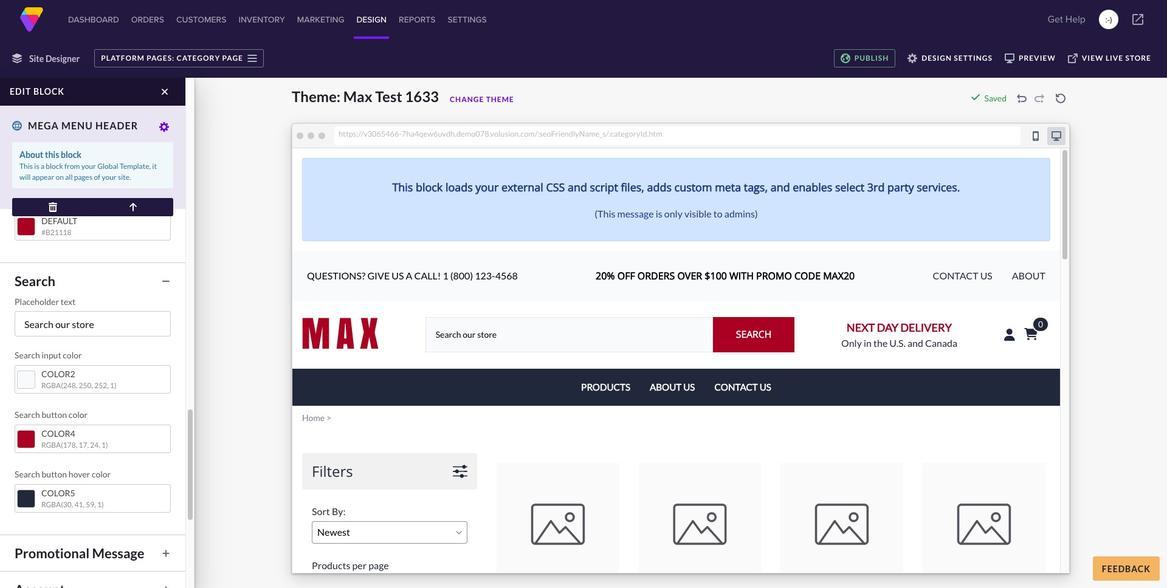 Task type: vqa. For each thing, say whether or not it's contained in the screenshot.
the bottommost Continue editing
no



Task type: locate. For each thing, give the bounding box(es) containing it.
get
[[1048, 12, 1063, 26]]

change left the theme
[[450, 95, 484, 104]]

pages
[[74, 173, 92, 182]]

0 vertical spatial text
[[15, 150, 30, 161]]

change for change theme
[[450, 95, 484, 104]]

1 vertical spatial your
[[102, 173, 117, 182]]

your up pages
[[81, 162, 96, 171]]

rgba(248,
[[41, 381, 77, 390]]

orders button
[[129, 0, 167, 39]]

change image
[[21, 120, 73, 130]]

global
[[97, 162, 118, 171]]

text
[[61, 297, 76, 307]]

inventory button
[[236, 0, 287, 39]]

1)
[[110, 381, 116, 390], [102, 441, 108, 450], [97, 500, 104, 510]]

your down global
[[102, 173, 117, 182]]

(text
[[55, 197, 72, 207]]

reports button
[[396, 0, 438, 39]]

0 vertical spatial image
[[15, 77, 37, 87]]

a
[[41, 162, 44, 171]]

will
[[19, 173, 31, 182]]

about this block this is a block from your global template, it will appear on all pages of your site.
[[19, 150, 157, 182]]

1) for color4
[[102, 441, 108, 450]]

2 button from the top
[[42, 469, 67, 480]]

only)
[[74, 197, 93, 207]]

edit for edit text
[[21, 169, 36, 179]]

rgba(178,
[[41, 441, 77, 450]]

max
[[86, 77, 103, 87], [343, 88, 372, 105]]

https://v3065466-7ha4qew6uvdh.demo078.volusion.com/:seofriendlyname_s/:categoryid.htm
[[339, 129, 663, 139]]

2 vertical spatial block
[[46, 162, 63, 171]]

max left "test"
[[343, 88, 372, 105]]

block up change image
[[33, 86, 64, 97]]

0 vertical spatial edit
[[10, 86, 31, 97]]

2 search from the top
[[15, 350, 40, 361]]

4 search from the top
[[15, 469, 40, 480]]

edit text
[[21, 169, 53, 179]]

promotional
[[15, 545, 90, 562]]

platform pages: category page
[[101, 54, 243, 63]]

edit
[[10, 86, 31, 97], [21, 169, 36, 179]]

1 horizontal spatial change
[[450, 95, 484, 104]]

7ha4qew6uvdh.demo078.volusion.com/:seofriendlyname_s/:categoryid.htm
[[402, 129, 663, 139]]

change
[[450, 95, 484, 104], [21, 120, 49, 130]]

change image button
[[15, 116, 80, 134]]

theme: max test 1633
[[292, 88, 439, 105]]

https://v3065466-
[[339, 129, 402, 139]]

24,
[[90, 441, 100, 450]]

this
[[45, 150, 59, 160]]

0 vertical spatial button
[[42, 410, 67, 420]]

search inside search button
[[15, 273, 55, 289]]

promotional message button
[[9, 543, 177, 564]]

pages:
[[147, 54, 175, 63]]

search input color
[[15, 350, 82, 361]]

1) inside color5 rgba(30, 41, 59, 1)
[[97, 500, 104, 510]]

preview button
[[999, 49, 1062, 67]]

color up color4 rgba(178, 17, 24, 1)
[[69, 410, 88, 420]]

preview
[[1019, 54, 1056, 63]]

0 horizontal spatial your
[[81, 162, 96, 171]]

marketing button
[[295, 0, 347, 39]]

search button
[[9, 271, 177, 292]]

color5 rgba(30, 41, 59, 1)
[[41, 488, 104, 510]]

block down the this
[[46, 162, 63, 171]]

1) inside color2 rgba(248, 250, 252, 1)
[[110, 381, 116, 390]]

1 vertical spatial edit
[[21, 169, 36, 179]]

search for search
[[15, 273, 55, 289]]

)
[[1110, 13, 1112, 26]]

0 horizontal spatial text
[[15, 150, 30, 161]]

1 horizontal spatial text
[[37, 169, 53, 179]]

0 vertical spatial 1)
[[110, 381, 116, 390]]

search
[[15, 273, 55, 289], [15, 350, 40, 361], [15, 410, 40, 420], [15, 469, 40, 480]]

1 vertical spatial max
[[343, 88, 372, 105]]

0 vertical spatial change
[[450, 95, 484, 104]]

text override
[[15, 150, 64, 161]]

button up color5
[[42, 469, 67, 480]]

image inside button
[[51, 120, 73, 130]]

block up from at left
[[61, 150, 82, 160]]

59,
[[86, 500, 96, 510]]

text
[[15, 150, 30, 161], [37, 169, 53, 179]]

2 vertical spatial 1)
[[97, 500, 104, 510]]

button up color4
[[42, 410, 67, 420]]

customers button
[[174, 0, 229, 39]]

1 horizontal spatial image
[[51, 120, 73, 130]]

block
[[33, 86, 64, 97], [61, 150, 82, 160], [46, 162, 63, 171]]

0 horizontal spatial change
[[21, 120, 49, 130]]

edit for edit block
[[10, 86, 31, 97]]

0 horizontal spatial max
[[86, 77, 103, 87]]

1 button from the top
[[42, 410, 67, 420]]

1 horizontal spatial max
[[343, 88, 372, 105]]

1 vertical spatial text
[[37, 169, 53, 179]]

change inside button
[[21, 120, 49, 130]]

publish button
[[834, 49, 896, 67]]

1 vertical spatial 1)
[[102, 441, 108, 450]]

1) right the 59,
[[97, 500, 104, 510]]

1) right 252,
[[110, 381, 116, 390]]

color left (text
[[34, 197, 53, 207]]

0 horizontal spatial image
[[15, 77, 37, 87]]

settings
[[448, 13, 487, 26]]

color
[[34, 197, 53, 207], [63, 350, 82, 361], [69, 410, 88, 420], [92, 469, 111, 480]]

1 vertical spatial image
[[51, 120, 73, 130]]

feedback
[[1102, 564, 1151, 574]]

3 search from the top
[[15, 410, 40, 420]]

search for search button color
[[15, 410, 40, 420]]

help
[[1066, 12, 1086, 26]]

:-) link
[[1099, 10, 1119, 29]]

placeholder
[[15, 297, 59, 307]]

reports
[[399, 13, 436, 26]]

orders
[[131, 13, 164, 26]]

1) inside color4 rgba(178, 17, 24, 1)
[[102, 441, 108, 450]]

placeholder text
[[15, 297, 76, 307]]

Placeholder text text field
[[15, 311, 171, 337]]

edit inside 'button'
[[21, 169, 36, 179]]

1 search from the top
[[15, 273, 55, 289]]

button for color
[[42, 410, 67, 420]]

change up about
[[21, 120, 49, 130]]

get help
[[1048, 12, 1086, 26]]

max right description:
[[86, 77, 103, 87]]

1 vertical spatial change
[[21, 120, 49, 130]]

1 horizontal spatial your
[[102, 173, 117, 182]]

search button hover color
[[15, 469, 111, 480]]

252,
[[94, 381, 109, 390]]

this
[[19, 162, 33, 171]]

41,
[[75, 500, 85, 510]]

dashboard link
[[66, 0, 121, 39]]

1) right 24,
[[102, 441, 108, 450]]

1 vertical spatial button
[[42, 469, 67, 480]]

global template image
[[12, 121, 22, 131]]

site.
[[118, 173, 131, 182]]

color right input
[[63, 350, 82, 361]]

your
[[81, 162, 96, 171], [102, 173, 117, 182]]

0 vertical spatial max
[[86, 77, 103, 87]]

button
[[42, 410, 67, 420], [42, 469, 67, 480]]

0 vertical spatial block
[[33, 86, 64, 97]]

1) for color5
[[97, 500, 104, 510]]



Task type: describe. For each thing, give the bounding box(es) containing it.
platform
[[101, 54, 145, 63]]

view
[[1082, 54, 1104, 63]]

input
[[42, 350, 61, 361]]

search button color
[[15, 410, 88, 420]]

mega menu header
[[28, 120, 138, 131]]

customers
[[176, 13, 226, 26]]

text inside 'button'
[[37, 169, 53, 179]]

it
[[152, 162, 157, 171]]

rgba(30,
[[41, 500, 73, 510]]

theme
[[486, 95, 514, 104]]

design
[[357, 13, 387, 26]]

feedback button
[[1093, 557, 1160, 581]]

promotional message
[[15, 545, 144, 562]]

color4 rgba(178, 17, 24, 1)
[[41, 429, 108, 450]]

site
[[29, 53, 44, 64]]

site designer
[[29, 53, 80, 64]]

#b21118
[[41, 228, 71, 237]]

dashboard
[[68, 13, 119, 26]]

get help link
[[1044, 7, 1090, 32]]

color2 rgba(248, 250, 252, 1)
[[41, 369, 116, 390]]

1) for color2
[[110, 381, 116, 390]]

designer
[[46, 53, 80, 64]]

logo color (text only)
[[15, 197, 93, 207]]

publish
[[855, 54, 889, 63]]

search for search input color
[[15, 350, 40, 361]]

design
[[922, 54, 952, 63]]

0 vertical spatial your
[[81, 162, 96, 171]]

max inside sidebar element
[[86, 77, 103, 87]]

message
[[92, 545, 144, 562]]

page
[[222, 54, 243, 63]]

logo
[[15, 197, 33, 207]]

sidebar element
[[0, 0, 195, 589]]

color4
[[41, 429, 75, 439]]

edit block
[[10, 86, 64, 97]]

hover
[[69, 469, 90, 480]]

design button
[[354, 0, 389, 39]]

change for change image
[[21, 120, 49, 130]]

store
[[1126, 54, 1152, 63]]

description:
[[39, 77, 85, 87]]

volusion-logo link
[[19, 7, 44, 32]]

search for search button hover color
[[15, 469, 40, 480]]

color2
[[41, 369, 75, 379]]

mega
[[28, 120, 59, 131]]

header
[[95, 120, 138, 131]]

1633
[[405, 88, 439, 105]]

1 vertical spatial block
[[61, 150, 82, 160]]

category
[[177, 54, 220, 63]]

inventory
[[239, 13, 285, 26]]

appear
[[32, 173, 54, 182]]

button for hover
[[42, 469, 67, 480]]

view live store button
[[1062, 49, 1158, 67]]

platform pages: category page button
[[94, 49, 264, 67]]

live
[[1106, 54, 1124, 63]]

test
[[375, 88, 402, 105]]

settings
[[954, 54, 993, 63]]

design settings
[[922, 54, 993, 63]]

settings button
[[445, 0, 489, 39]]

on
[[56, 173, 64, 182]]

all
[[65, 173, 73, 182]]

dashboard image
[[19, 7, 44, 32]]

saved
[[985, 93, 1007, 103]]

default
[[41, 216, 77, 226]]

marketing
[[297, 13, 344, 26]]

:-
[[1106, 13, 1110, 26]]

of
[[94, 173, 100, 182]]

from
[[64, 162, 80, 171]]

override
[[32, 150, 64, 161]]

edit text button
[[15, 165, 59, 184]]

color right 'hover'
[[92, 469, 111, 480]]

theme:
[[292, 88, 341, 105]]

default #b21118
[[41, 216, 77, 237]]

menu
[[61, 120, 93, 131]]

17,
[[79, 441, 89, 450]]

design settings button
[[902, 49, 999, 67]]

template,
[[120, 162, 151, 171]]

saved image
[[971, 92, 980, 102]]

is
[[34, 162, 39, 171]]

view live store
[[1082, 54, 1152, 63]]

:-)
[[1106, 13, 1112, 26]]

change theme
[[450, 95, 514, 104]]



